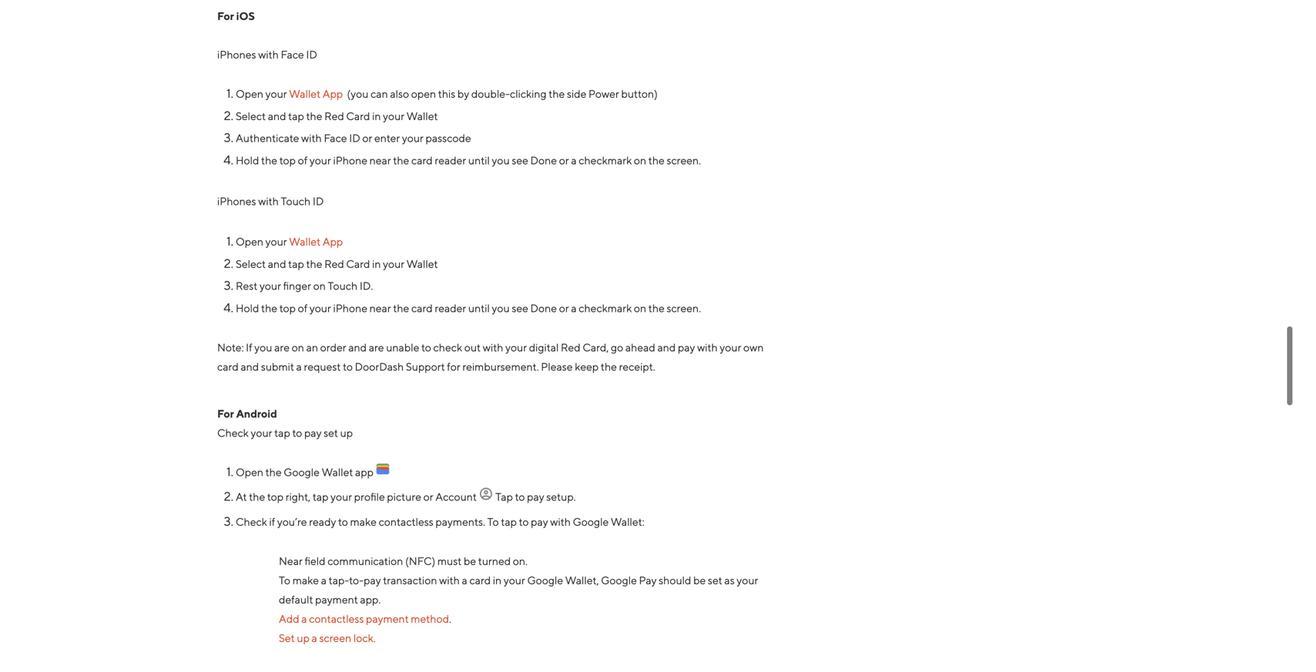 Task type: vqa. For each thing, say whether or not it's contained in the screenshot.
"Dashers" within the Top Dashers may Dash Now at any time. For more information on how to qualify for that program, please see this page.
no



Task type: locate. For each thing, give the bounding box(es) containing it.
card down (you
[[346, 110, 370, 122]]

see up the 'note: if you are on an order and are unable to check out with your digital red card, go ahead and pay with your own card and submit a request to doordash support for reimbursement. please keep the receipt.'
[[512, 302, 528, 315]]

in for enter
[[372, 110, 381, 122]]

and up authenticate
[[268, 110, 286, 122]]

for for for ios
[[217, 10, 234, 22]]

select and tap the red card in your wallet up id.
[[236, 258, 438, 270]]

check
[[433, 341, 462, 354]]

lock.
[[353, 632, 376, 645]]

of down rest your finger on touch id.
[[298, 302, 308, 315]]

account
[[435, 491, 477, 504]]

1 vertical spatial open
[[236, 235, 263, 248]]

1 vertical spatial card
[[346, 258, 370, 270]]

2 iphones from the top
[[217, 195, 256, 207]]

1 done from the top
[[530, 154, 557, 167]]

in
[[372, 110, 381, 122], [372, 258, 381, 270], [493, 574, 502, 587]]

2 checkmark from the top
[[579, 302, 632, 315]]

select and tap the red card in your wallet for open your wallet app
[[236, 258, 438, 270]]

to
[[421, 341, 431, 354], [343, 360, 353, 373], [292, 427, 302, 439], [515, 491, 525, 504], [338, 516, 348, 528], [519, 516, 529, 528]]

card inside the 'note: if you are on an order and are unable to check out with your digital red card, go ahead and pay with your own card and submit a request to doordash support for reimbursement. please keep the receipt.'
[[217, 360, 239, 373]]

1 vertical spatial set
[[708, 574, 722, 587]]

near down id.
[[370, 302, 391, 315]]

wallet app link left (you
[[289, 88, 343, 100]]

2 see from the top
[[512, 302, 528, 315]]

open down iphones with face id
[[236, 88, 263, 100]]

must
[[437, 555, 462, 568]]

the down authenticate
[[261, 154, 277, 167]]

near for id.
[[370, 302, 391, 315]]

1 vertical spatial for
[[217, 407, 234, 420]]

2 done from the top
[[530, 302, 557, 315]]

1 until from the top
[[468, 154, 490, 167]]

card down note:
[[217, 360, 239, 373]]

iphone for touch
[[333, 302, 367, 315]]

check down android
[[217, 427, 249, 439]]

double-
[[471, 88, 510, 100]]

0 vertical spatial until
[[468, 154, 490, 167]]

wallet
[[289, 88, 321, 100], [407, 110, 438, 122], [289, 235, 321, 248], [407, 258, 438, 270], [322, 466, 353, 479]]

top down finger
[[279, 302, 296, 315]]

id for iphones with face id
[[306, 48, 317, 61]]

reader down passcode
[[435, 154, 466, 167]]

1 vertical spatial to
[[279, 574, 290, 587]]

check
[[217, 427, 249, 439], [236, 516, 267, 528]]

0 vertical spatial id
[[306, 48, 317, 61]]

1 vertical spatial until
[[468, 302, 490, 315]]

open
[[236, 88, 263, 100], [236, 235, 263, 248], [236, 466, 263, 479]]

0 vertical spatial done
[[530, 154, 557, 167]]

contactless inside near field communication (nfc) must be turned on. to make a tap-to-pay transaction with a card in your google wallet, google pay should be set as your default payment app. add a contactless payment method . set up a screen lock.
[[309, 613, 364, 625]]

2 select and tap the red card in your wallet from the top
[[236, 258, 438, 270]]

hold the top of your iphone near the card reader until you see done or a checkmark on the screen. up out
[[236, 302, 701, 315]]

2 for from the top
[[217, 407, 234, 420]]

0 vertical spatial make
[[350, 516, 377, 528]]

make inside near field communication (nfc) must be turned on. to make a tap-to-pay transaction with a card in your google wallet, google pay should be set as your default payment app. add a contactless payment method . set up a screen lock.
[[293, 574, 319, 587]]

0 vertical spatial checkmark
[[579, 154, 632, 167]]

set
[[279, 632, 295, 645]]

to up the open the google wallet app
[[292, 427, 302, 439]]

be right should
[[693, 574, 706, 587]]

touch up open your wallet app
[[281, 195, 311, 207]]

red
[[324, 110, 344, 122], [324, 258, 344, 270], [561, 341, 581, 354]]

button)
[[621, 88, 658, 100]]

2 select from the top
[[236, 258, 266, 270]]

and
[[268, 110, 286, 122], [268, 258, 286, 270], [348, 341, 367, 354], [657, 341, 676, 354], [241, 360, 259, 373]]

card
[[411, 154, 433, 167], [411, 302, 433, 315], [217, 360, 239, 373], [469, 574, 491, 587]]

id
[[306, 48, 317, 61], [349, 132, 360, 145], [313, 195, 324, 207]]

you inside the 'note: if you are on an order and are unable to check out with your digital red card, go ahead and pay with your own card and submit a request to doordash support for reimbursement. please keep the receipt.'
[[254, 341, 272, 354]]

payment
[[315, 593, 358, 606], [366, 613, 409, 625]]

google left pay
[[601, 574, 637, 587]]

1 see from the top
[[512, 154, 528, 167]]

0 vertical spatial reader
[[435, 154, 466, 167]]

1 select and tap the red card in your wallet from the top
[[236, 110, 438, 122]]

0 vertical spatial select
[[236, 110, 266, 122]]

iphone down id.
[[333, 302, 367, 315]]

for
[[217, 10, 234, 22], [217, 407, 234, 420]]

1 vertical spatial wallet app link
[[289, 235, 343, 248]]

up
[[340, 427, 353, 439], [297, 632, 310, 645]]

1 hold from the top
[[236, 154, 259, 167]]

of
[[298, 154, 308, 167], [298, 302, 308, 315]]

1 horizontal spatial up
[[340, 427, 353, 439]]

the down 'go'
[[601, 360, 617, 373]]

up inside near field communication (nfc) must be turned on. to make a tap-to-pay transaction with a card in your google wallet, google pay should be set as your default payment app. add a contactless payment method . set up a screen lock.
[[297, 632, 310, 645]]

1 vertical spatial payment
[[366, 613, 409, 625]]

check left "if"
[[236, 516, 267, 528]]

1 vertical spatial select and tap the red card in your wallet
[[236, 258, 438, 270]]

clicking
[[510, 88, 547, 100]]

red up rest your finger on touch id.
[[324, 258, 344, 270]]

1 iphones from the top
[[217, 48, 256, 61]]

1 vertical spatial contactless
[[309, 613, 364, 625]]

0 horizontal spatial make
[[293, 574, 319, 587]]

top for your
[[279, 302, 296, 315]]

card inside near field communication (nfc) must be turned on. to make a tap-to-pay transaction with a card in your google wallet, google pay should be set as your default payment app. add a contactless payment method . set up a screen lock.
[[469, 574, 491, 587]]

checkmark for rest your finger on touch id.
[[579, 302, 632, 315]]

profile
[[354, 491, 385, 504]]

1 vertical spatial near
[[370, 302, 391, 315]]

1 vertical spatial done
[[530, 302, 557, 315]]

to right tap
[[515, 491, 525, 504]]

iphones with face id
[[217, 48, 317, 61]]

doordash
[[355, 360, 404, 373]]

2 vertical spatial red
[[561, 341, 581, 354]]

checkmark
[[579, 154, 632, 167], [579, 302, 632, 315]]

1 horizontal spatial set
[[708, 574, 722, 587]]

note: if you are on an order and are unable to check out with your digital red card, go ahead and pay with your own card and submit a request to doordash support for reimbursement. please keep the receipt.
[[217, 341, 764, 373]]

2 hold from the top
[[236, 302, 259, 315]]

payment down app. at left
[[366, 613, 409, 625]]

google
[[284, 466, 320, 479], [573, 516, 609, 528], [527, 574, 563, 587], [601, 574, 637, 587]]

near down enter
[[370, 154, 391, 167]]

at the top right, tap your profile picture or account
[[236, 491, 479, 504]]

your inside "for android check your tap to pay set up"
[[251, 427, 272, 439]]

to down near
[[279, 574, 290, 587]]

the up ahead
[[648, 302, 665, 315]]

wallet app link
[[289, 88, 343, 100], [289, 235, 343, 248]]

finger
[[283, 280, 311, 292]]

1 card from the top
[[346, 110, 370, 122]]

1 horizontal spatial payment
[[366, 613, 409, 625]]

0 vertical spatial red
[[324, 110, 344, 122]]

set up a screen lock. link
[[279, 632, 376, 645]]

hold the top of your iphone near the card reader until you see done or a checkmark on the screen. down passcode
[[236, 154, 701, 167]]

to inside "for android check your tap to pay set up"
[[292, 427, 302, 439]]

ios
[[236, 10, 255, 22]]

2 of from the top
[[298, 302, 308, 315]]

should
[[659, 574, 691, 587]]

1 vertical spatial reader
[[435, 302, 466, 315]]

contactless up screen
[[309, 613, 364, 625]]

you for authenticate with face id or enter your passcode
[[492, 154, 510, 167]]

red inside the 'note: if you are on an order and are unable to check out with your digital red card, go ahead and pay with your own card and submit a request to doordash support for reimbursement. please keep the receipt.'
[[561, 341, 581, 354]]

the up 'unable'
[[393, 302, 409, 315]]

1 vertical spatial screen.
[[667, 302, 701, 315]]

1 vertical spatial iphones
[[217, 195, 256, 207]]

checkmark down power
[[579, 154, 632, 167]]

reader up the check
[[435, 302, 466, 315]]

hold down authenticate
[[236, 154, 259, 167]]

0 vertical spatial top
[[279, 154, 296, 167]]

on inside the 'note: if you are on an order and are unable to check out with your digital red card, go ahead and pay with your own card and submit a request to doordash support for reimbursement. please keep the receipt.'
[[292, 341, 304, 354]]

1 app from the top
[[323, 88, 343, 100]]

iphones up open your wallet app
[[217, 195, 256, 207]]

0 vertical spatial hold the top of your iphone near the card reader until you see done or a checkmark on the screen.
[[236, 154, 701, 167]]

iphones for iphones with face id
[[217, 48, 256, 61]]

red up please
[[561, 341, 581, 354]]

of for your
[[298, 302, 308, 315]]

are up doordash
[[369, 341, 384, 354]]

2 vertical spatial top
[[267, 491, 284, 504]]

app
[[323, 88, 343, 100], [323, 235, 343, 248]]

0 vertical spatial app
[[323, 88, 343, 100]]

0 vertical spatial screen.
[[667, 154, 701, 167]]

google down "on."
[[527, 574, 563, 587]]

2 screen. from the top
[[667, 302, 701, 315]]

iphones
[[217, 48, 256, 61], [217, 195, 256, 207]]

wallet app link up rest your finger on touch id.
[[289, 235, 343, 248]]

iphones down the for ios
[[217, 48, 256, 61]]

1 horizontal spatial make
[[350, 516, 377, 528]]

card
[[346, 110, 370, 122], [346, 258, 370, 270]]

until for authenticate with face id or enter your passcode
[[468, 154, 490, 167]]

red up authenticate with face id or enter your passcode
[[324, 110, 344, 122]]

face for authenticate
[[324, 132, 347, 145]]

0 vertical spatial face
[[281, 48, 304, 61]]

0 horizontal spatial be
[[464, 555, 476, 568]]

digital
[[529, 341, 559, 354]]

right,
[[286, 491, 311, 504]]

0 horizontal spatial to
[[279, 574, 290, 587]]

up up the open the google wallet app
[[340, 427, 353, 439]]

0 vertical spatial check
[[217, 427, 249, 439]]

0 vertical spatial you
[[492, 154, 510, 167]]

rest your finger on touch id.
[[236, 280, 373, 292]]

top
[[279, 154, 296, 167], [279, 302, 296, 315], [267, 491, 284, 504]]

contactless down picture
[[379, 516, 434, 528]]

top down authenticate
[[279, 154, 296, 167]]

to down order
[[343, 360, 353, 373]]

0 vertical spatial in
[[372, 110, 381, 122]]

0 vertical spatial contactless
[[379, 516, 434, 528]]

1 horizontal spatial face
[[324, 132, 347, 145]]

passcode
[[426, 132, 471, 145]]

1 checkmark from the top
[[579, 154, 632, 167]]

to down tap
[[487, 516, 499, 528]]

3 open from the top
[[236, 466, 263, 479]]

be right must
[[464, 555, 476, 568]]

see for authenticate with face id or enter your passcode
[[512, 154, 528, 167]]

side
[[567, 88, 587, 100]]

in up id.
[[372, 258, 381, 270]]

1 wallet app link from the top
[[289, 88, 343, 100]]

pay right ahead
[[678, 341, 695, 354]]

for left "ios"
[[217, 10, 234, 22]]

you right if
[[254, 341, 272, 354]]

red for open your wallet app
[[324, 258, 344, 270]]

1 for from the top
[[217, 10, 234, 22]]

1 near from the top
[[370, 154, 391, 167]]

pay inside near field communication (nfc) must be turned on. to make a tap-to-pay transaction with a card in your google wallet, google pay should be set as your default payment app. add a contactless payment method . set up a screen lock.
[[364, 574, 381, 587]]

a
[[571, 154, 577, 167], [571, 302, 577, 315], [296, 360, 302, 373], [321, 574, 327, 587], [462, 574, 467, 587], [301, 613, 307, 625], [312, 632, 317, 645]]

if
[[269, 516, 275, 528]]

touch
[[281, 195, 311, 207], [328, 280, 358, 292]]

0 horizontal spatial touch
[[281, 195, 311, 207]]

iphones with touch id
[[217, 195, 324, 207]]

hold for rest
[[236, 302, 259, 315]]

2 vertical spatial in
[[493, 574, 502, 587]]

tap down android
[[274, 427, 290, 439]]

2 reader from the top
[[435, 302, 466, 315]]

on
[[634, 154, 646, 167], [313, 280, 326, 292], [634, 302, 646, 315], [292, 341, 304, 354]]

0 vertical spatial up
[[340, 427, 353, 439]]

red for (you can also open this by double-clicking the side power button)
[[324, 110, 344, 122]]

iphone for or
[[333, 154, 367, 167]]

id.
[[360, 280, 373, 292]]

make down field
[[293, 574, 319, 587]]

done
[[530, 154, 557, 167], [530, 302, 557, 315]]

check if you're ready to make contactless payments. to tap to pay with google wallet:
[[236, 516, 645, 528]]

hold the top of your iphone near the card reader until you see done or a checkmark on the screen.
[[236, 154, 701, 167], [236, 302, 701, 315]]

1 vertical spatial in
[[372, 258, 381, 270]]

with
[[258, 48, 279, 61], [301, 132, 322, 145], [258, 195, 279, 207], [483, 341, 503, 354], [697, 341, 718, 354], [550, 516, 571, 528], [439, 574, 460, 587]]

until
[[468, 154, 490, 167], [468, 302, 490, 315]]

field
[[305, 555, 326, 568]]

open up 'rest'
[[236, 235, 263, 248]]

you
[[492, 154, 510, 167], [492, 302, 510, 315], [254, 341, 272, 354]]

to
[[487, 516, 499, 528], [279, 574, 290, 587]]

0 horizontal spatial payment
[[315, 593, 358, 606]]

for left android
[[217, 407, 234, 420]]

1 vertical spatial touch
[[328, 280, 358, 292]]

on right finger
[[313, 280, 326, 292]]

0 vertical spatial card
[[346, 110, 370, 122]]

be
[[464, 555, 476, 568], [693, 574, 706, 587]]

near
[[370, 154, 391, 167], [370, 302, 391, 315]]

1 select from the top
[[236, 110, 266, 122]]

0 vertical spatial open
[[236, 88, 263, 100]]

done for rest your finger on touch id.
[[530, 302, 557, 315]]

until down passcode
[[468, 154, 490, 167]]

app up rest your finger on touch id.
[[323, 235, 343, 248]]

the up rest your finger on touch id.
[[306, 258, 322, 270]]

1 vertical spatial hold the top of your iphone near the card reader until you see done or a checkmark on the screen.
[[236, 302, 701, 315]]

2 iphone from the top
[[333, 302, 367, 315]]

1 vertical spatial red
[[324, 258, 344, 270]]

add
[[279, 613, 299, 625]]

0 vertical spatial see
[[512, 154, 528, 167]]

iphones for iphones with touch id
[[217, 195, 256, 207]]

2 vertical spatial open
[[236, 466, 263, 479]]

note:
[[217, 341, 244, 354]]

1 vertical spatial you
[[492, 302, 510, 315]]

0 vertical spatial iphone
[[333, 154, 367, 167]]

1 iphone from the top
[[333, 154, 367, 167]]

0 horizontal spatial face
[[281, 48, 304, 61]]

1 vertical spatial select
[[236, 258, 266, 270]]

1 hold the top of your iphone near the card reader until you see done or a checkmark on the screen. from the top
[[236, 154, 701, 167]]

app.
[[360, 593, 381, 606]]

2 until from the top
[[468, 302, 490, 315]]

0 vertical spatial hold
[[236, 154, 259, 167]]

android
[[236, 407, 277, 420]]

on left an
[[292, 341, 304, 354]]

0 vertical spatial wallet app link
[[289, 88, 343, 100]]

tap up authenticate
[[288, 110, 304, 122]]

payment down tap-
[[315, 593, 358, 606]]

the
[[549, 88, 565, 100], [306, 110, 322, 122], [261, 154, 277, 167], [393, 154, 409, 167], [648, 154, 665, 167], [306, 258, 322, 270], [261, 302, 277, 315], [393, 302, 409, 315], [648, 302, 665, 315], [601, 360, 617, 373], [265, 466, 282, 479], [249, 491, 265, 504]]

near for enter
[[370, 154, 391, 167]]

select up authenticate
[[236, 110, 266, 122]]

0 horizontal spatial set
[[324, 427, 338, 439]]

0 vertical spatial select and tap the red card in your wallet
[[236, 110, 438, 122]]

set
[[324, 427, 338, 439], [708, 574, 722, 587]]

1 vertical spatial app
[[323, 235, 343, 248]]

open for open the google wallet app
[[236, 466, 263, 479]]

2 open from the top
[[236, 235, 263, 248]]

2 app from the top
[[323, 235, 343, 248]]

0 vertical spatial of
[[298, 154, 308, 167]]

in down the 'turned'
[[493, 574, 502, 587]]

and right ahead
[[657, 341, 676, 354]]

google up right,
[[284, 466, 320, 479]]

card down the 'turned'
[[469, 574, 491, 587]]

0 vertical spatial set
[[324, 427, 338, 439]]

the up "if"
[[265, 466, 282, 479]]

face
[[281, 48, 304, 61], [324, 132, 347, 145]]

turned
[[478, 555, 511, 568]]

1 open from the top
[[236, 88, 263, 100]]

select up 'rest'
[[236, 258, 266, 270]]

app for open your wallet app (you can also open this by double-clicking the side power button)
[[323, 88, 343, 100]]

2 hold the top of your iphone near the card reader until you see done or a checkmark on the screen. from the top
[[236, 302, 701, 315]]

to inside near field communication (nfc) must be turned on. to make a tap-to-pay transaction with a card in your google wallet, google pay should be set as your default payment app. add a contactless payment method . set up a screen lock.
[[279, 574, 290, 587]]

are
[[274, 341, 290, 354], [369, 341, 384, 354]]

1 vertical spatial hold
[[236, 302, 259, 315]]

1 vertical spatial of
[[298, 302, 308, 315]]

1 vertical spatial top
[[279, 302, 296, 315]]

to for make
[[279, 574, 290, 587]]

checkmark up the card, at the bottom left
[[579, 302, 632, 315]]

1 vertical spatial be
[[693, 574, 706, 587]]

set left "as" on the bottom right of the page
[[708, 574, 722, 587]]

the down button)
[[648, 154, 665, 167]]

0 vertical spatial payment
[[315, 593, 358, 606]]

0 horizontal spatial up
[[297, 632, 310, 645]]

0 vertical spatial to
[[487, 516, 499, 528]]

to down tap to pay setup.
[[519, 516, 529, 528]]

0 vertical spatial near
[[370, 154, 391, 167]]

up right set
[[297, 632, 310, 645]]

1 vertical spatial face
[[324, 132, 347, 145]]

card for touch
[[346, 258, 370, 270]]

1 reader from the top
[[435, 154, 466, 167]]

0 vertical spatial be
[[464, 555, 476, 568]]

ready
[[309, 516, 336, 528]]

1 vertical spatial make
[[293, 574, 319, 587]]

0 horizontal spatial contactless
[[309, 613, 364, 625]]

2 near from the top
[[370, 302, 391, 315]]

1 screen. from the top
[[667, 154, 701, 167]]

or right picture
[[423, 491, 433, 504]]

in down the can
[[372, 110, 381, 122]]

set up the open the google wallet app
[[324, 427, 338, 439]]

1 vertical spatial iphone
[[333, 302, 367, 315]]

1 vertical spatial id
[[349, 132, 360, 145]]

2 vertical spatial id
[[313, 195, 324, 207]]

1 horizontal spatial to
[[487, 516, 499, 528]]

keep
[[575, 360, 599, 373]]

0 horizontal spatial are
[[274, 341, 290, 354]]

for inside "for android check your tap to pay set up"
[[217, 407, 234, 420]]

unable
[[386, 341, 419, 354]]

make down 'at the top right, tap your profile picture or account'
[[350, 516, 377, 528]]

0 vertical spatial for
[[217, 10, 234, 22]]

1 horizontal spatial contactless
[[379, 516, 434, 528]]

touch left id.
[[328, 280, 358, 292]]

1 vertical spatial checkmark
[[579, 302, 632, 315]]

2 card from the top
[[346, 258, 370, 270]]

rest
[[236, 280, 258, 292]]

0 vertical spatial iphones
[[217, 48, 256, 61]]

your
[[265, 88, 287, 100], [383, 110, 405, 122], [402, 132, 424, 145], [310, 154, 331, 167], [265, 235, 287, 248], [383, 258, 405, 270], [260, 280, 281, 292], [310, 302, 331, 315], [505, 341, 527, 354], [720, 341, 741, 354], [251, 427, 272, 439], [331, 491, 352, 504], [504, 574, 525, 587], [737, 574, 758, 587]]

1 vertical spatial see
[[512, 302, 528, 315]]

done up digital
[[530, 302, 557, 315]]

1 horizontal spatial are
[[369, 341, 384, 354]]

1 of from the top
[[298, 154, 308, 167]]

2 vertical spatial you
[[254, 341, 272, 354]]

2 wallet app link from the top
[[289, 235, 343, 248]]

the down enter
[[393, 154, 409, 167]]

app left (you
[[323, 88, 343, 100]]

1 horizontal spatial be
[[693, 574, 706, 587]]

enter
[[374, 132, 400, 145]]

see down "clicking"
[[512, 154, 528, 167]]

you down double-
[[492, 154, 510, 167]]

1 are from the left
[[274, 341, 290, 354]]

1 vertical spatial up
[[297, 632, 310, 645]]

check inside "for android check your tap to pay set up"
[[217, 427, 249, 439]]



Task type: describe. For each thing, give the bounding box(es) containing it.
wallet app link for (you can also open this by double-clicking the side power button)
[[289, 88, 343, 100]]

add a contactless payment method link
[[279, 613, 449, 625]]

open the google wallet app
[[236, 466, 376, 479]]

picture
[[387, 491, 421, 504]]

set inside near field communication (nfc) must be turned on. to make a tap-to-pay transaction with a card in your google wallet, google pay should be set as your default payment app. add a contactless payment method . set up a screen lock.
[[708, 574, 722, 587]]

default
[[279, 593, 313, 606]]

please
[[541, 360, 573, 373]]

receipt.
[[619, 360, 655, 373]]

hold the top of your iphone near the card reader until you see done or a checkmark on the screen. for rest your finger on touch id.
[[236, 302, 701, 315]]

the right at
[[249, 491, 265, 504]]

on down button)
[[634, 154, 646, 167]]

pay down tap to pay setup.
[[531, 516, 548, 528]]

1 vertical spatial check
[[236, 516, 267, 528]]

out
[[464, 341, 481, 354]]

tap inside "for android check your tap to pay set up"
[[274, 427, 290, 439]]

a inside the 'note: if you are on an order and are unable to check out with your digital red card, go ahead and pay with your own card and submit a request to doordash support for reimbursement. please keep the receipt.'
[[296, 360, 302, 373]]

top for with
[[279, 154, 296, 167]]

card up 'unable'
[[411, 302, 433, 315]]

screen. for (you can also open this by double-clicking the side power button)
[[667, 154, 701, 167]]

as
[[724, 574, 735, 587]]

support
[[406, 360, 445, 373]]

(you
[[347, 88, 369, 100]]

for for for android check your tap to pay set up
[[217, 407, 234, 420]]

card,
[[583, 341, 609, 354]]

open
[[411, 88, 436, 100]]

with inside near field communication (nfc) must be turned on. to make a tap-to-pay transaction with a card in your google wallet, google pay should be set as your default payment app. add a contactless payment method . set up a screen lock.
[[439, 574, 460, 587]]

this
[[438, 88, 455, 100]]

to-
[[349, 574, 364, 587]]

hold the top of your iphone near the card reader until you see done or a checkmark on the screen. for authenticate with face id or enter your passcode
[[236, 154, 701, 167]]

tap down tap
[[501, 516, 517, 528]]

request
[[304, 360, 341, 373]]

near
[[279, 555, 303, 568]]

you for rest your finger on touch id.
[[492, 302, 510, 315]]

own
[[743, 341, 764, 354]]

tap to pay setup.
[[494, 491, 576, 504]]

done for authenticate with face id or enter your passcode
[[530, 154, 557, 167]]

set inside "for android check your tap to pay set up"
[[324, 427, 338, 439]]

in for id.
[[372, 258, 381, 270]]

if
[[246, 341, 252, 354]]

for ios
[[217, 10, 255, 22]]

checkmark for authenticate with face id or enter your passcode
[[579, 154, 632, 167]]

for android check your tap to pay set up
[[217, 407, 353, 439]]

the left "side"
[[549, 88, 565, 100]]

or down "side"
[[559, 154, 569, 167]]

select for rest
[[236, 258, 266, 270]]

reader for authenticate with face id or enter your passcode
[[435, 154, 466, 167]]

open your wallet app
[[236, 235, 343, 248]]

card down passcode
[[411, 154, 433, 167]]

and down if
[[241, 360, 259, 373]]

pay
[[639, 574, 657, 587]]

order
[[320, 341, 346, 354]]

0 vertical spatial touch
[[281, 195, 311, 207]]

to up support
[[421, 341, 431, 354]]

open for open your wallet app
[[236, 235, 263, 248]]

near field communication (nfc) must be turned on. to make a tap-to-pay transaction with a card in your google wallet, google pay should be set as your default payment app. add a contactless payment method . set up a screen lock.
[[279, 555, 758, 645]]

face for iphones
[[281, 48, 304, 61]]

up inside "for android check your tap to pay set up"
[[340, 427, 353, 439]]

you're
[[277, 516, 307, 528]]

go
[[611, 341, 623, 354]]

the down rest your finger on touch id.
[[261, 302, 277, 315]]

communication
[[328, 555, 403, 568]]

wallet:
[[611, 516, 645, 528]]

wallet,
[[565, 574, 599, 587]]

.
[[449, 613, 451, 625]]

payments.
[[436, 516, 485, 528]]

2 are from the left
[[369, 341, 384, 354]]

tap-
[[329, 574, 349, 587]]

hold for authenticate
[[236, 154, 259, 167]]

in inside near field communication (nfc) must be turned on. to make a tap-to-pay transaction with a card in your google wallet, google pay should be set as your default payment app. add a contactless payment method . set up a screen lock.
[[493, 574, 502, 587]]

card for or
[[346, 110, 370, 122]]

method
[[411, 613, 449, 625]]

for
[[447, 360, 460, 373]]

1 horizontal spatial touch
[[328, 280, 358, 292]]

submit
[[261, 360, 294, 373]]

the inside the 'note: if you are on an order and are unable to check out with your digital red card, go ahead and pay with your own card and submit a request to doordash support for reimbursement. please keep the receipt.'
[[601, 360, 617, 373]]

pay left setup.
[[527, 491, 544, 504]]

select for authenticate
[[236, 110, 266, 122]]

tap right right,
[[313, 491, 329, 504]]

or left enter
[[362, 132, 372, 145]]

at
[[236, 491, 247, 504]]

tap up finger
[[288, 258, 304, 270]]

app for open your wallet app
[[323, 235, 343, 248]]

select and tap the red card in your wallet for (you can also open this by double-clicking the side power button)
[[236, 110, 438, 122]]

pay inside the 'note: if you are on an order and are unable to check out with your digital red card, go ahead and pay with your own card and submit a request to doordash support for reimbursement. please keep the receipt.'
[[678, 341, 695, 354]]

setup.
[[546, 491, 576, 504]]

authenticate with face id or enter your passcode
[[236, 132, 471, 145]]

screen
[[319, 632, 351, 645]]

id for iphones with touch id
[[313, 195, 324, 207]]

of for with
[[298, 154, 308, 167]]

reimbursement.
[[462, 360, 539, 373]]

can
[[371, 88, 388, 100]]

until for rest your finger on touch id.
[[468, 302, 490, 315]]

on.
[[513, 555, 528, 568]]

see for rest your finger on touch id.
[[512, 302, 528, 315]]

reader for rest your finger on touch id.
[[435, 302, 466, 315]]

or up please
[[559, 302, 569, 315]]

on up ahead
[[634, 302, 646, 315]]

screen. for open your wallet app
[[667, 302, 701, 315]]

pay inside "for android check your tap to pay set up"
[[304, 427, 322, 439]]

tap
[[496, 491, 513, 504]]

an
[[306, 341, 318, 354]]

ahead
[[625, 341, 655, 354]]

and down open your wallet app
[[268, 258, 286, 270]]

google left wallet:
[[573, 516, 609, 528]]

transaction
[[383, 574, 437, 587]]

authenticate
[[236, 132, 299, 145]]

id for authenticate with face id or enter your passcode
[[349, 132, 360, 145]]

and right order
[[348, 341, 367, 354]]

also
[[390, 88, 409, 100]]

app
[[355, 466, 374, 479]]

(nfc)
[[405, 555, 435, 568]]

wallet app link for open your wallet app
[[289, 235, 343, 248]]

to right ready
[[338, 516, 348, 528]]

power
[[589, 88, 619, 100]]

the up authenticate with face id or enter your passcode
[[306, 110, 322, 122]]

by
[[458, 88, 469, 100]]

open your wallet app (you can also open this by double-clicking the side power button)
[[236, 88, 658, 100]]

to for tap
[[487, 516, 499, 528]]

open for open your wallet app (you can also open this by double-clicking the side power button)
[[236, 88, 263, 100]]



